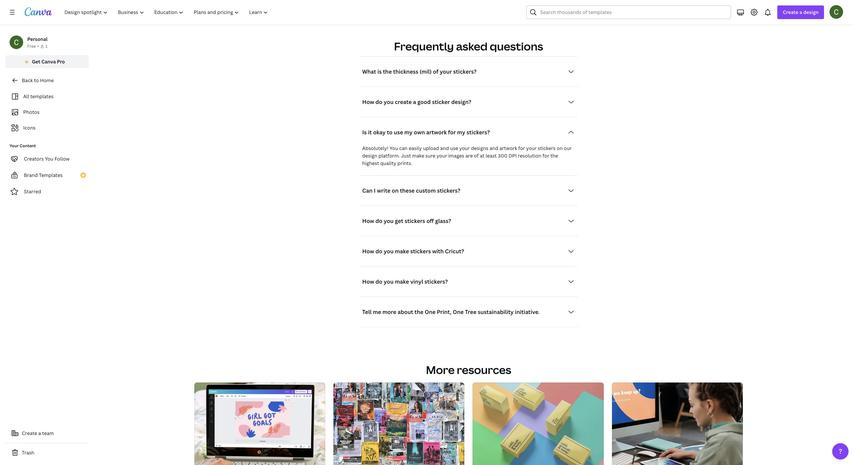 Task type: locate. For each thing, give the bounding box(es) containing it.
0 vertical spatial you
[[390, 145, 398, 151]]

team
[[42, 430, 54, 437]]

2 you from the top
[[384, 217, 394, 225]]

0 vertical spatial to
[[34, 77, 39, 84]]

one
[[425, 308, 436, 316], [453, 308, 464, 316]]

do for how do you make vinyl stickers?
[[376, 278, 383, 286]]

for
[[448, 129, 456, 136], [519, 145, 525, 151], [543, 152, 550, 159]]

print,
[[437, 308, 452, 316]]

how for how do you create a good sticker design?
[[362, 98, 374, 106]]

okay
[[373, 129, 386, 136]]

0 horizontal spatial design
[[362, 152, 378, 159]]

design inside dropdown button
[[804, 9, 819, 15]]

can
[[399, 145, 408, 151]]

1 vertical spatial for
[[519, 145, 525, 151]]

off
[[427, 217, 434, 225]]

0 vertical spatial make
[[412, 152, 425, 159]]

on right 'write' in the top of the page
[[392, 187, 399, 194]]

1 do from the top
[[376, 98, 383, 106]]

create for create a team
[[22, 430, 37, 437]]

dpi
[[509, 152, 517, 159]]

1 horizontal spatial on
[[557, 145, 563, 151]]

0 horizontal spatial to
[[34, 77, 39, 84]]

you inside dropdown button
[[384, 248, 394, 255]]

stickers up resolution
[[538, 145, 556, 151]]

0 horizontal spatial my
[[405, 129, 413, 136]]

get
[[32, 58, 40, 65]]

1 horizontal spatial design
[[804, 9, 819, 15]]

the right about
[[415, 308, 424, 316]]

for up resolution
[[519, 145, 525, 151]]

2 vertical spatial a
[[38, 430, 41, 437]]

do inside dropdown button
[[376, 278, 383, 286]]

1 you from the top
[[384, 98, 394, 106]]

and right "upload"
[[440, 145, 449, 151]]

free
[[27, 43, 36, 49]]

make inside dropdown button
[[395, 248, 409, 255]]

2 and from the left
[[490, 145, 499, 151]]

0 horizontal spatial create
[[22, 430, 37, 437]]

your content
[[10, 143, 36, 149]]

do inside dropdown button
[[376, 248, 383, 255]]

you inside dropdown button
[[384, 278, 394, 286]]

to right back
[[34, 77, 39, 84]]

1 vertical spatial make
[[395, 248, 409, 255]]

1 vertical spatial a
[[413, 98, 416, 106]]

the inside absolutely! you can easily upload and use your designs and artwork for your stickers on our design platform. just make sure your images are of at least 300 dpi resolution for the highest quality prints.
[[551, 152, 558, 159]]

how for how do you make stickers with cricut?
[[362, 248, 374, 255]]

1 horizontal spatial and
[[490, 145, 499, 151]]

own
[[414, 129, 425, 136]]

1 horizontal spatial a
[[413, 98, 416, 106]]

1 horizontal spatial my
[[457, 129, 466, 136]]

sustainability
[[478, 308, 514, 316]]

you for absolutely!
[[390, 145, 398, 151]]

a
[[800, 9, 803, 15], [413, 98, 416, 106], [38, 430, 41, 437]]

0 vertical spatial on
[[557, 145, 563, 151]]

1 one from the left
[[425, 308, 436, 316]]

you
[[390, 145, 398, 151], [45, 156, 53, 162]]

thickness
[[393, 68, 419, 75]]

is it okay to use my own artwork for my stickers?
[[362, 129, 490, 136]]

stickers? right 'vinyl'
[[425, 278, 448, 286]]

is
[[362, 129, 367, 136]]

1 vertical spatial artwork
[[500, 145, 517, 151]]

use up can
[[394, 129, 403, 136]]

design
[[804, 9, 819, 15], [362, 152, 378, 159]]

0 vertical spatial a
[[800, 9, 803, 15]]

1 vertical spatial you
[[45, 156, 53, 162]]

1 and from the left
[[440, 145, 449, 151]]

artwork up "upload"
[[426, 129, 447, 136]]

stickers? down frequently asked questions
[[453, 68, 477, 75]]

1 vertical spatial stickers
[[405, 217, 425, 225]]

you inside absolutely! you can easily upload and use your designs and artwork for your stickers on our design platform. just make sure your images are of at least 300 dpi resolution for the highest quality prints.
[[390, 145, 398, 151]]

0 horizontal spatial and
[[440, 145, 449, 151]]

stickers? right custom
[[437, 187, 461, 194]]

questions
[[490, 39, 544, 54]]

personal
[[27, 36, 48, 42]]

for right resolution
[[543, 152, 550, 159]]

how inside 'dropdown button'
[[362, 98, 374, 106]]

1 vertical spatial create
[[22, 430, 37, 437]]

make left 'vinyl'
[[395, 278, 409, 286]]

make down easily
[[412, 152, 425, 159]]

how
[[362, 98, 374, 106], [362, 217, 374, 225], [362, 248, 374, 255], [362, 278, 374, 286]]

artwork up dpi
[[500, 145, 517, 151]]

0 vertical spatial artwork
[[426, 129, 447, 136]]

one left print,
[[425, 308, 436, 316]]

use inside absolutely! you can easily upload and use your designs and artwork for your stickers on our design platform. just make sure your images are of at least 300 dpi resolution for the highest quality prints.
[[450, 145, 458, 151]]

creators you follow link
[[5, 152, 89, 166]]

3 how from the top
[[362, 248, 374, 255]]

0 horizontal spatial of
[[433, 68, 439, 75]]

create inside button
[[22, 430, 37, 437]]

stickers left "with"
[[411, 248, 431, 255]]

how inside dropdown button
[[362, 278, 374, 286]]

0 vertical spatial for
[[448, 129, 456, 136]]

a inside 'dropdown button'
[[413, 98, 416, 106]]

prints.
[[398, 160, 413, 166]]

artwork inside dropdown button
[[426, 129, 447, 136]]

a for team
[[38, 430, 41, 437]]

tell
[[362, 308, 372, 316]]

my up images
[[457, 129, 466, 136]]

create a sticker in canva image
[[194, 383, 325, 465]]

how inside dropdown button
[[362, 217, 374, 225]]

icons link
[[10, 121, 85, 134]]

Search search field
[[541, 6, 727, 19]]

create for create a design
[[783, 9, 799, 15]]

stickers inside dropdown button
[[405, 217, 425, 225]]

sure
[[426, 152, 436, 159]]

1 vertical spatial use
[[450, 145, 458, 151]]

to right okay
[[387, 129, 393, 136]]

for up images
[[448, 129, 456, 136]]

of left the at
[[474, 152, 479, 159]]

easily
[[409, 145, 422, 151]]

do inside 'dropdown button'
[[376, 98, 383, 106]]

(mil)
[[420, 68, 432, 75]]

icons
[[23, 125, 36, 131]]

how inside dropdown button
[[362, 248, 374, 255]]

0 vertical spatial stickers
[[538, 145, 556, 151]]

0 horizontal spatial the
[[383, 68, 392, 75]]

design inside absolutely! you can easily upload and use your designs and artwork for your stickers on our design platform. just make sure your images are of at least 300 dpi resolution for the highest quality prints.
[[362, 152, 378, 159]]

stickers? up designs
[[467, 129, 490, 136]]

back
[[22, 77, 33, 84]]

artwork inside absolutely! you can easily upload and use your designs and artwork for your stickers on our design platform. just make sure your images are of at least 300 dpi resolution for the highest quality prints.
[[500, 145, 517, 151]]

make inside dropdown button
[[395, 278, 409, 286]]

1 horizontal spatial artwork
[[500, 145, 517, 151]]

how do you create a good sticker design? button
[[360, 95, 578, 109]]

initiative.
[[515, 308, 540, 316]]

1 vertical spatial to
[[387, 129, 393, 136]]

create
[[783, 9, 799, 15], [22, 430, 37, 437]]

do inside dropdown button
[[376, 217, 383, 225]]

2 vertical spatial stickers
[[411, 248, 431, 255]]

1 vertical spatial design
[[362, 152, 378, 159]]

you inside 'dropdown button'
[[384, 98, 394, 106]]

0 vertical spatial create
[[783, 9, 799, 15]]

of right (mil)
[[433, 68, 439, 75]]

design?
[[451, 98, 472, 106]]

2 do from the top
[[376, 217, 383, 225]]

your right (mil)
[[440, 68, 452, 75]]

4 do from the top
[[376, 278, 383, 286]]

2 horizontal spatial the
[[551, 152, 558, 159]]

4 you from the top
[[384, 278, 394, 286]]

use up images
[[450, 145, 458, 151]]

the right is
[[383, 68, 392, 75]]

0 horizontal spatial for
[[448, 129, 456, 136]]

to inside dropdown button
[[387, 129, 393, 136]]

sticker
[[432, 98, 450, 106]]

stickers?
[[453, 68, 477, 75], [467, 129, 490, 136], [437, 187, 461, 194], [425, 278, 448, 286]]

can i write on these custom stickers? button
[[360, 184, 578, 198]]

0 vertical spatial use
[[394, 129, 403, 136]]

and up least
[[490, 145, 499, 151]]

create inside dropdown button
[[783, 9, 799, 15]]

of inside dropdown button
[[433, 68, 439, 75]]

you
[[384, 98, 394, 106], [384, 217, 394, 225], [384, 248, 394, 255], [384, 278, 394, 286]]

you left follow
[[45, 156, 53, 162]]

stickers for cricut?
[[411, 248, 431, 255]]

what is the thickness (mil) of your stickers? button
[[360, 65, 578, 78]]

trash
[[22, 450, 34, 456]]

i
[[374, 187, 376, 194]]

about
[[398, 308, 413, 316]]

free •
[[27, 43, 39, 49]]

1
[[45, 43, 48, 49]]

1 horizontal spatial create
[[783, 9, 799, 15]]

more
[[383, 308, 397, 316]]

0 horizontal spatial artwork
[[426, 129, 447, 136]]

templates
[[39, 172, 63, 178]]

0 vertical spatial the
[[383, 68, 392, 75]]

creators
[[24, 156, 44, 162]]

to
[[34, 77, 39, 84], [387, 129, 393, 136]]

one left tree at bottom
[[453, 308, 464, 316]]

make down get
[[395, 248, 409, 255]]

you inside 'link'
[[45, 156, 53, 162]]

stickers left off on the top
[[405, 217, 425, 225]]

1 horizontal spatial to
[[387, 129, 393, 136]]

1 horizontal spatial one
[[453, 308, 464, 316]]

1 horizontal spatial of
[[474, 152, 479, 159]]

stickers inside dropdown button
[[411, 248, 431, 255]]

design left christina overa image
[[804, 9, 819, 15]]

1 vertical spatial of
[[474, 152, 479, 159]]

brand templates link
[[5, 169, 89, 182]]

use
[[394, 129, 403, 136], [450, 145, 458, 151]]

me
[[373, 308, 381, 316]]

1 vertical spatial on
[[392, 187, 399, 194]]

create a team button
[[5, 427, 89, 440]]

highest
[[362, 160, 379, 166]]

you up platform.
[[390, 145, 398, 151]]

1 horizontal spatial you
[[390, 145, 398, 151]]

on inside absolutely! you can easily upload and use your designs and artwork for your stickers on our design platform. just make sure your images are of at least 300 dpi resolution for the highest quality prints.
[[557, 145, 563, 151]]

a inside dropdown button
[[800, 9, 803, 15]]

quality
[[381, 160, 397, 166]]

0 horizontal spatial one
[[425, 308, 436, 316]]

artwork
[[426, 129, 447, 136], [500, 145, 517, 151]]

1 horizontal spatial use
[[450, 145, 458, 151]]

you for how do you make vinyl stickers?
[[384, 278, 394, 286]]

1 my from the left
[[405, 129, 413, 136]]

trash link
[[5, 446, 89, 460]]

2 horizontal spatial a
[[800, 9, 803, 15]]

what is the thickness (mil) of your stickers?
[[362, 68, 477, 75]]

on left our
[[557, 145, 563, 151]]

and
[[440, 145, 449, 151], [490, 145, 499, 151]]

a inside button
[[38, 430, 41, 437]]

0 horizontal spatial on
[[392, 187, 399, 194]]

glass?
[[435, 217, 451, 225]]

1 how from the top
[[362, 98, 374, 106]]

2 how from the top
[[362, 217, 374, 225]]

do for how do you create a good sticker design?
[[376, 98, 383, 106]]

make
[[412, 152, 425, 159], [395, 248, 409, 255], [395, 278, 409, 286]]

design up highest
[[362, 152, 378, 159]]

pro
[[57, 58, 65, 65]]

0 vertical spatial of
[[433, 68, 439, 75]]

0 horizontal spatial use
[[394, 129, 403, 136]]

None search field
[[527, 5, 732, 19]]

my left own
[[405, 129, 413, 136]]

all
[[23, 93, 29, 100]]

0 vertical spatial design
[[804, 9, 819, 15]]

4 how from the top
[[362, 278, 374, 286]]

you inside dropdown button
[[384, 217, 394, 225]]

1 vertical spatial the
[[551, 152, 558, 159]]

2 vertical spatial for
[[543, 152, 550, 159]]

0 horizontal spatial a
[[38, 430, 41, 437]]

2 vertical spatial make
[[395, 278, 409, 286]]

on
[[557, 145, 563, 151], [392, 187, 399, 194]]

2 vertical spatial the
[[415, 308, 424, 316]]

the right resolution
[[551, 152, 558, 159]]

get
[[395, 217, 404, 225]]

back to home
[[22, 77, 54, 84]]

3 you from the top
[[384, 248, 394, 255]]

resources
[[457, 363, 512, 377]]

0 horizontal spatial you
[[45, 156, 53, 162]]

3 do from the top
[[376, 248, 383, 255]]

follow
[[55, 156, 70, 162]]



Task type: describe. For each thing, give the bounding box(es) containing it.
creators you follow
[[24, 156, 70, 162]]

•
[[37, 43, 39, 49]]

how for how do you make vinyl stickers?
[[362, 278, 374, 286]]

templates
[[30, 93, 54, 100]]

get canva pro button
[[5, 55, 89, 68]]

make for vinyl
[[395, 278, 409, 286]]

300
[[498, 152, 508, 159]]

you for creators
[[45, 156, 53, 162]]

asked
[[456, 39, 488, 54]]

resolution
[[518, 152, 542, 159]]

can
[[362, 187, 373, 194]]

use inside dropdown button
[[394, 129, 403, 136]]

stickers for glass?
[[405, 217, 425, 225]]

how do you make vinyl stickers? button
[[360, 275, 578, 289]]

at
[[480, 152, 485, 159]]

you for how do you get stickers off glass?
[[384, 217, 394, 225]]

how for how do you get stickers off glass?
[[362, 217, 374, 225]]

stickers? inside "dropdown button"
[[437, 187, 461, 194]]

do for how do you get stickers off glass?
[[376, 217, 383, 225]]

more resources
[[426, 363, 512, 377]]

home
[[40, 77, 54, 84]]

create a team
[[22, 430, 54, 437]]

2 horizontal spatial for
[[543, 152, 550, 159]]

starred link
[[5, 185, 89, 199]]

make for stickers
[[395, 248, 409, 255]]

tell me more about the one print, one tree sustainability initiative. button
[[360, 305, 578, 319]]

can i write on these custom stickers?
[[362, 187, 461, 194]]

starred
[[24, 188, 41, 195]]

your up are on the top
[[460, 145, 470, 151]]

your inside dropdown button
[[440, 68, 452, 75]]

1 horizontal spatial the
[[415, 308, 424, 316]]

canva
[[41, 58, 56, 65]]

1 horizontal spatial for
[[519, 145, 525, 151]]

content
[[20, 143, 36, 149]]

is it okay to use my own artwork for my stickers? button
[[360, 126, 578, 139]]

custom
[[416, 187, 436, 194]]

for inside dropdown button
[[448, 129, 456, 136]]

how do you get stickers off glass?
[[362, 217, 451, 225]]

brand
[[24, 172, 38, 178]]

your up resolution
[[526, 145, 537, 151]]

are
[[466, 152, 473, 159]]

you for how do you make stickers with cricut?
[[384, 248, 394, 255]]

write
[[377, 187, 391, 194]]

cricut?
[[445, 248, 464, 255]]

make inside absolutely! you can easily upload and use your designs and artwork for your stickers on our design platform. just make sure your images are of at least 300 dpi resolution for the highest quality prints.
[[412, 152, 425, 159]]

50 insanely creative and stunning packaging designs image
[[473, 383, 604, 465]]

your right sure
[[437, 152, 447, 159]]

2 one from the left
[[453, 308, 464, 316]]

you for how do you create a good sticker design?
[[384, 98, 394, 106]]

designs
[[471, 145, 489, 151]]

photos link
[[10, 106, 85, 119]]

frequently asked questions
[[394, 39, 544, 54]]

our
[[564, 145, 572, 151]]

create a design button
[[778, 5, 825, 19]]

a for design
[[800, 9, 803, 15]]

your
[[10, 143, 19, 149]]

of inside absolutely! you can easily upload and use your designs and artwork for your stickers on our design platform. just make sure your images are of at least 300 dpi resolution for the highest quality prints.
[[474, 152, 479, 159]]

create
[[395, 98, 412, 106]]

it
[[368, 129, 372, 136]]

brand templates
[[24, 172, 63, 178]]

what
[[362, 68, 376, 75]]

good
[[418, 98, 431, 106]]

tree
[[465, 308, 477, 316]]

just
[[401, 152, 411, 159]]

how do you create a good sticker design?
[[362, 98, 472, 106]]

christina overa image
[[830, 5, 844, 19]]

vinyl
[[411, 278, 423, 286]]

upload
[[423, 145, 439, 151]]

all templates link
[[10, 90, 85, 103]]

is
[[378, 68, 382, 75]]

platform.
[[379, 152, 400, 159]]

on inside can i write on these custom stickers? "dropdown button"
[[392, 187, 399, 194]]

absolutely!
[[362, 145, 389, 151]]

top level navigation element
[[60, 5, 274, 19]]

how do you make stickers with cricut?
[[362, 248, 464, 255]]

frequently
[[394, 39, 454, 54]]

your ultimate guide to visual marketing image
[[613, 383, 744, 465]]

these
[[400, 187, 415, 194]]

50 print ad ideas image
[[333, 383, 464, 465]]

how do you make vinyl stickers?
[[362, 278, 448, 286]]

stickers? inside dropdown button
[[425, 278, 448, 286]]

stickers inside absolutely! you can easily upload and use your designs and artwork for your stickers on our design platform. just make sure your images are of at least 300 dpi resolution for the highest quality prints.
[[538, 145, 556, 151]]

more
[[426, 363, 455, 377]]

create a design
[[783, 9, 819, 15]]

images
[[449, 152, 465, 159]]

2 my from the left
[[457, 129, 466, 136]]

do for how do you make stickers with cricut?
[[376, 248, 383, 255]]

least
[[486, 152, 497, 159]]

how do you make stickers with cricut? button
[[360, 245, 578, 258]]

get canva pro
[[32, 58, 65, 65]]

absolutely! you can easily upload and use your designs and artwork for your stickers on our design platform. just make sure your images are of at least 300 dpi resolution for the highest quality prints.
[[362, 145, 572, 166]]

photos
[[23, 109, 39, 115]]



Task type: vqa. For each thing, say whether or not it's contained in the screenshot.
bottom of
yes



